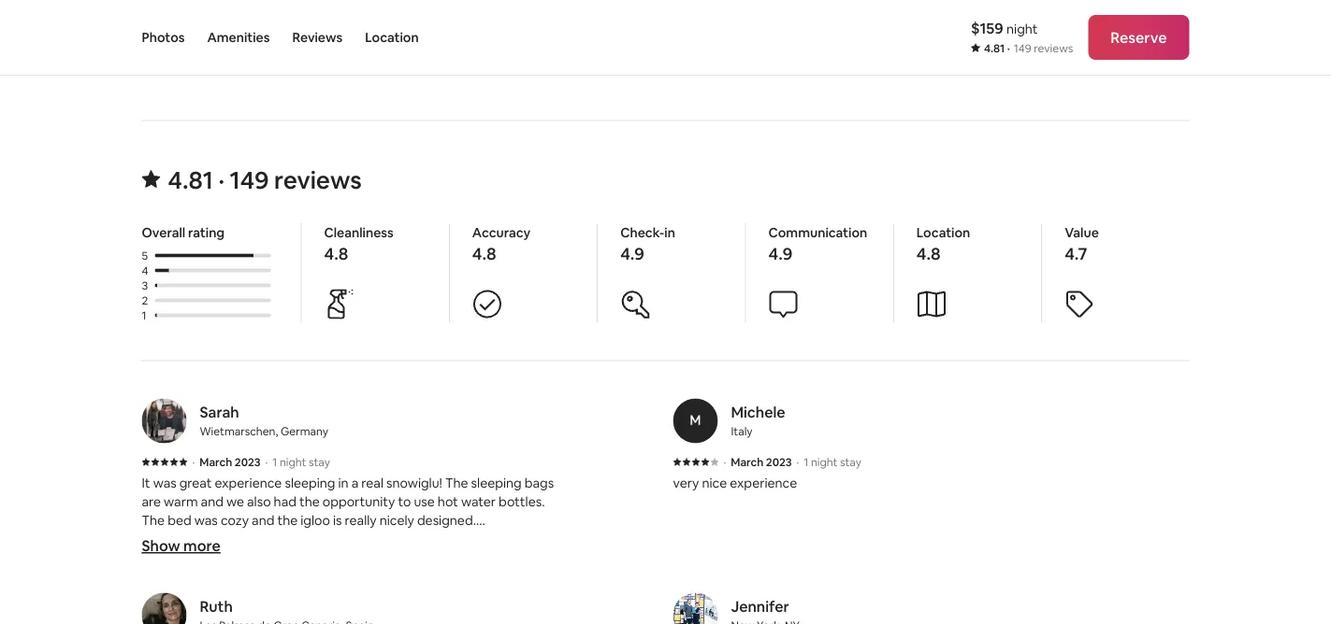 Task type: locate. For each thing, give the bounding box(es) containing it.
accuracy
[[472, 224, 531, 241]]

food
[[529, 531, 558, 548]]

4
[[142, 264, 148, 278]]

2023 for michele
[[766, 455, 792, 470]]

4.8 inside 'cleanliness 4.8'
[[324, 243, 348, 265]]

0 horizontal spatial 4.8
[[324, 243, 348, 265]]

the
[[445, 475, 468, 492], [142, 512, 165, 529]]

show
[[142, 537, 180, 556]]

very
[[673, 475, 699, 492], [308, 531, 334, 548]]

was right it
[[153, 475, 177, 492]]

0 horizontal spatial very
[[308, 531, 334, 548]]

experience up we
[[215, 475, 282, 492]]

amenities
[[207, 29, 270, 46]]

a
[[352, 475, 359, 492]]

nicely
[[380, 512, 414, 529]]

antti
[[142, 531, 172, 548], [389, 587, 419, 604]]

0 horizontal spatial 1
[[142, 308, 146, 323]]

4.8 for location 4.8
[[917, 243, 941, 265]]

4.8 inside accuracy 4.8
[[472, 243, 497, 265]]

night
[[1007, 20, 1038, 37], [280, 455, 306, 470], [811, 455, 838, 470]]

2 vertical spatial was
[[142, 550, 165, 567]]

the down are
[[142, 512, 165, 529]]

also
[[247, 494, 271, 511], [290, 550, 314, 567]]

2 vertical spatial the
[[506, 531, 527, 548]]

$159 night
[[971, 18, 1038, 37]]

2 march from the left
[[731, 455, 764, 470]]

1 vertical spatial the
[[277, 512, 298, 529]]

1 vertical spatial antti
[[389, 587, 419, 604]]

· march 2023 · 1 night stay down the wietmarschen,
[[192, 455, 330, 470]]

and left an
[[473, 550, 496, 567]]

communication 4.9
[[769, 224, 868, 265]]

list containing sarah
[[134, 399, 1197, 625]]

4.81 up overall rating
[[168, 164, 213, 196]]

is
[[333, 512, 342, 529]]

very left nice
[[673, 475, 699, 492]]

0 vertical spatial the
[[299, 494, 320, 511]]

0 horizontal spatial to
[[373, 587, 386, 604]]

value
[[1065, 224, 1099, 241]]

1 4.8 from the left
[[324, 243, 348, 265]]

value 4.7
[[1065, 224, 1099, 265]]

it
[[142, 475, 150, 492]]

2023 down the michele italy
[[766, 455, 792, 470]]

2023
[[235, 455, 261, 470], [766, 455, 792, 470]]

2023 for sarah
[[235, 455, 261, 470]]

4.81 · 149 reviews down $159 night
[[984, 41, 1073, 56]]

we
[[226, 494, 244, 511]]

experience
[[215, 475, 282, 492], [730, 475, 797, 492]]

0 vertical spatial location
[[365, 29, 419, 46]]

0 vertical spatial reviews
[[1034, 41, 1073, 56]]

jennifer
[[731, 598, 789, 617]]

1 horizontal spatial 4.9
[[769, 243, 793, 265]]

2 horizontal spatial the
[[506, 531, 527, 548]]

0 vertical spatial was
[[153, 475, 177, 492]]

was
[[153, 475, 177, 492], [194, 512, 218, 529], [142, 550, 165, 567]]

4.81 down $159
[[984, 41, 1005, 56]]

show more button
[[142, 537, 221, 556]]

2 horizontal spatial 1
[[804, 455, 809, 470]]

0 horizontal spatial in
[[338, 475, 349, 492]]

our
[[194, 569, 214, 585]]

it was great experience sleeping in a real snowiglu! the sleeping bags are warm and we also had the opportunity to use hot water bottles. the bed was cozy and the igloo is really nicely designed.
[[142, 475, 554, 529]]

1 vertical spatial 149
[[230, 164, 269, 196]]

28, wednesday, february 2024. available. select as check-in date. button
[[633, 0, 678, 26]]

stay for sarah
[[309, 455, 330, 470]]

the down had
[[277, 512, 298, 529]]

149
[[1014, 41, 1032, 56], [230, 164, 269, 196]]

1 horizontal spatial march
[[731, 455, 764, 470]]

designed.
[[417, 512, 476, 529]]

2 stay from the left
[[840, 455, 862, 470]]

1 horizontal spatial · march 2023 · 1 night stay
[[724, 455, 862, 470]]

to right thanks
[[373, 587, 386, 604]]

1 horizontal spatial antti
[[389, 587, 419, 604]]

0 horizontal spatial 4.9
[[620, 243, 645, 265]]

an
[[142, 587, 159, 604]]

in inside it was great experience sleeping in a real snowiglu! the sleeping bags are warm and we also had the opportunity to use hot water bottles. the bed was cozy and the igloo is really nicely designed.
[[338, 475, 349, 492]]

0 horizontal spatial march
[[200, 455, 232, 470]]

reviews down $159 night
[[1034, 41, 1073, 56]]

also down 'were'
[[290, 550, 314, 567]]

ruth image
[[142, 594, 187, 625], [142, 594, 187, 625]]

0 horizontal spatial 149
[[230, 164, 269, 196]]

1 sleeping from the left
[[285, 475, 335, 492]]

to
[[398, 494, 411, 511], [373, 587, 386, 604]]

0 horizontal spatial 4.81 · 149 reviews
[[168, 164, 362, 196]]

jennifer image
[[673, 594, 718, 625], [673, 594, 718, 625]]

0 horizontal spatial stay
[[309, 455, 330, 470]]

an
[[499, 550, 513, 567]]

march
[[200, 455, 232, 470], [731, 455, 764, 470]]

bags
[[525, 475, 554, 492]]

0 vertical spatial in
[[665, 224, 675, 241]]

1 vertical spatial to
[[373, 587, 386, 604]]

2 horizontal spatial 4.8
[[917, 243, 941, 265]]

sleeping up had
[[285, 475, 335, 492]]

the up igloo
[[299, 494, 320, 511]]

1 horizontal spatial 2023
[[766, 455, 792, 470]]

very down igloo
[[308, 531, 334, 548]]

march up great
[[200, 455, 232, 470]]

0 horizontal spatial location
[[365, 29, 419, 46]]

· march 2023 · 1 night stay down the michele italy
[[724, 455, 862, 470]]

2 4.8 from the left
[[472, 243, 497, 265]]

the up an
[[506, 531, 527, 548]]

thanks
[[327, 587, 370, 604]]

27, tuesday, february 2024. available. select as check-in date. button
[[586, 0, 631, 26]]

sarah image
[[142, 399, 187, 444]]

also right we
[[247, 494, 271, 511]]

also inside antti and his wife anu were very open and friendly hosts and the food was totally delicious! we also spontaneously got dinner and an "igloo shot" on our arrival. an absolute recommendation! thanks to antti and anu!
[[290, 550, 314, 567]]

1 horizontal spatial night
[[811, 455, 838, 470]]

location
[[365, 29, 419, 46], [917, 224, 970, 241]]

4.7
[[1065, 243, 1088, 265]]

1 vertical spatial in
[[338, 475, 349, 492]]

1 horizontal spatial location
[[917, 224, 970, 241]]

march up 'very nice experience'
[[731, 455, 764, 470]]

4.9 down communication
[[769, 243, 793, 265]]

and left we
[[201, 494, 224, 511]]

1 · march 2023 · 1 night stay from the left
[[192, 455, 330, 470]]

· march 2023 · 1 night stay for michele
[[724, 455, 862, 470]]

to inside it was great experience sleeping in a real snowiglu! the sleeping bags are warm and we also had the opportunity to use hot water bottles. the bed was cozy and the igloo is really nicely designed.
[[398, 494, 411, 511]]

0 horizontal spatial · march 2023 · 1 night stay
[[192, 455, 330, 470]]

shot"
[[142, 569, 173, 585]]

we
[[267, 550, 287, 567]]

water
[[461, 494, 496, 511]]

0 horizontal spatial night
[[280, 455, 306, 470]]

very nice experience
[[673, 475, 797, 492]]

4.9 down check-
[[620, 243, 645, 265]]

are
[[142, 494, 161, 511]]

1 horizontal spatial 149
[[1014, 41, 1032, 56]]

location 4.8
[[917, 224, 970, 265]]

4.81 · 149 reviews
[[984, 41, 1073, 56], [168, 164, 362, 196]]

1 horizontal spatial the
[[299, 494, 320, 511]]

"igloo
[[516, 550, 550, 567]]

1 horizontal spatial 4.8
[[472, 243, 497, 265]]

location for location
[[365, 29, 419, 46]]

antti down bed
[[142, 531, 172, 548]]

0 vertical spatial 4.81 · 149 reviews
[[984, 41, 1073, 56]]

the
[[299, 494, 320, 511], [277, 512, 298, 529], [506, 531, 527, 548]]

1 horizontal spatial 1
[[273, 455, 277, 470]]

1 vertical spatial 4.81 · 149 reviews
[[168, 164, 362, 196]]

and up the anu at the bottom left of page
[[252, 512, 275, 529]]

1 vertical spatial very
[[308, 531, 334, 548]]

4.9
[[620, 243, 645, 265], [769, 243, 793, 265]]

4.81 · 149 reviews up rating
[[168, 164, 362, 196]]

0 horizontal spatial also
[[247, 494, 271, 511]]

the up the hot
[[445, 475, 468, 492]]

night for sarah
[[280, 455, 306, 470]]

0 vertical spatial to
[[398, 494, 411, 511]]

0 vertical spatial the
[[445, 475, 468, 492]]

1 vertical spatial also
[[290, 550, 314, 567]]

2 4.9 from the left
[[769, 243, 793, 265]]

list
[[134, 399, 1197, 625]]

night inside $159 night
[[1007, 20, 1038, 37]]

antti down got at left bottom
[[389, 587, 419, 604]]

1 horizontal spatial very
[[673, 475, 699, 492]]

check-in 4.9
[[620, 224, 675, 265]]

1 horizontal spatial also
[[290, 550, 314, 567]]

0 vertical spatial 4.81
[[984, 41, 1005, 56]]

1 horizontal spatial to
[[398, 494, 411, 511]]

1 vertical spatial location
[[917, 224, 970, 241]]

was up shot"
[[142, 550, 165, 567]]

1 horizontal spatial in
[[665, 224, 675, 241]]

4.8
[[324, 243, 348, 265], [472, 243, 497, 265], [917, 243, 941, 265]]

photos button
[[142, 0, 185, 75]]

0 horizontal spatial the
[[142, 512, 165, 529]]

1 march from the left
[[200, 455, 232, 470]]

0 vertical spatial very
[[673, 475, 699, 492]]

sleeping up water on the left bottom of the page
[[471, 475, 522, 492]]

1 horizontal spatial stay
[[840, 455, 862, 470]]

2 horizontal spatial night
[[1007, 20, 1038, 37]]

1 vertical spatial the
[[142, 512, 165, 529]]

4.8 for accuracy 4.8
[[472, 243, 497, 265]]

2 2023 from the left
[[766, 455, 792, 470]]

1 stay from the left
[[309, 455, 330, 470]]

open
[[337, 531, 368, 548]]

1 4.9 from the left
[[620, 243, 645, 265]]

real
[[361, 475, 384, 492]]

0 horizontal spatial reviews
[[274, 164, 362, 196]]

0 vertical spatial also
[[247, 494, 271, 511]]

1 experience from the left
[[215, 475, 282, 492]]

0 horizontal spatial antti
[[142, 531, 172, 548]]

experience right nice
[[730, 475, 797, 492]]

1 horizontal spatial 4.81 · 149 reviews
[[984, 41, 1073, 56]]

1 2023 from the left
[[235, 455, 261, 470]]

michele image
[[673, 399, 718, 444]]

4.8 inside location 4.8
[[917, 243, 941, 265]]

0 horizontal spatial experience
[[215, 475, 282, 492]]

2023 down the wietmarschen,
[[235, 455, 261, 470]]

reviews
[[292, 29, 343, 46]]

0 vertical spatial antti
[[142, 531, 172, 548]]

wife
[[220, 531, 245, 548]]

0 horizontal spatial sleeping
[[285, 475, 335, 492]]

stay
[[309, 455, 330, 470], [840, 455, 862, 470]]

and
[[201, 494, 224, 511], [252, 512, 275, 529], [175, 531, 197, 548], [371, 531, 394, 548], [481, 531, 503, 548], [473, 550, 496, 567], [422, 587, 444, 604]]

3 4.8 from the left
[[917, 243, 941, 265]]

4.9 inside check-in 4.9
[[620, 243, 645, 265]]

0 horizontal spatial 2023
[[235, 455, 261, 470]]

2 experience from the left
[[730, 475, 797, 492]]

2 · march 2023 · 1 night stay from the left
[[724, 455, 862, 470]]

1
[[142, 308, 146, 323], [273, 455, 277, 470], [804, 455, 809, 470]]

1 horizontal spatial reviews
[[1034, 41, 1073, 56]]

to left use
[[398, 494, 411, 511]]

1 for michele
[[804, 455, 809, 470]]

1 horizontal spatial sleeping
[[471, 475, 522, 492]]

cozy
[[221, 512, 249, 529]]

and up an
[[481, 531, 503, 548]]

and up "totally"
[[175, 531, 197, 548]]

reviews up cleanliness
[[274, 164, 362, 196]]

warm
[[164, 494, 198, 511]]

reviews
[[1034, 41, 1073, 56], [274, 164, 362, 196]]

1 horizontal spatial experience
[[730, 475, 797, 492]]

was up his
[[194, 512, 218, 529]]

0 horizontal spatial 4.81
[[168, 164, 213, 196]]

0 vertical spatial 149
[[1014, 41, 1032, 56]]

4.81
[[984, 41, 1005, 56], [168, 164, 213, 196]]

germany
[[281, 425, 328, 439]]

29, monday, january 2024. available. select as check-in date. button
[[188, 0, 232, 26]]

in
[[665, 224, 675, 241], [338, 475, 349, 492]]



Task type: describe. For each thing, give the bounding box(es) containing it.
31, wednesday, january 2024. available. select as check-in date. button
[[281, 0, 326, 26]]

michele
[[731, 403, 786, 423]]

italy
[[731, 425, 753, 439]]

in inside check-in 4.9
[[665, 224, 675, 241]]

dinner
[[432, 550, 470, 567]]

wietmarschen,
[[200, 425, 278, 439]]

4.9 inside communication 4.9
[[769, 243, 793, 265]]

· march 2023 · 1 night stay for sarah
[[192, 455, 330, 470]]

1 vertical spatial was
[[194, 512, 218, 529]]

29, thursday, february 2024. available. select as check-in date. button
[[680, 0, 725, 26]]

friendly
[[396, 531, 442, 548]]

ruth
[[200, 598, 233, 617]]

report this listing
[[975, 55, 1084, 72]]

1 vertical spatial reviews
[[274, 164, 362, 196]]

25, sunday, february 2024. available. select as check-in date. button
[[493, 0, 538, 26]]

snowiglu!
[[386, 475, 442, 492]]

absolute
[[161, 587, 213, 604]]

check-
[[620, 224, 665, 241]]

listing
[[1046, 55, 1084, 72]]

4.8 for cleanliness 4.8
[[324, 243, 348, 265]]

anu
[[248, 531, 272, 548]]

march for michele
[[731, 455, 764, 470]]

were
[[275, 531, 305, 548]]

michele image
[[673, 399, 718, 444]]

overall rating
[[142, 224, 225, 241]]

reviews button
[[292, 0, 343, 75]]

sarah wietmarschen, germany
[[200, 403, 328, 439]]

use
[[414, 494, 435, 511]]

bottles.
[[499, 494, 545, 511]]

location for location 4.8
[[917, 224, 970, 241]]

night for michele
[[811, 455, 838, 470]]

spontaneously
[[317, 550, 405, 567]]

anu!
[[447, 587, 474, 604]]

2
[[142, 294, 148, 308]]

5
[[142, 249, 148, 263]]

sarah
[[200, 403, 239, 423]]

to inside antti and his wife anu were very open and friendly hosts and the food was totally delicious! we also spontaneously got dinner and an "igloo shot" on our arrival. an absolute recommendation! thanks to antti and anu!
[[373, 587, 386, 604]]

bed
[[168, 512, 192, 529]]

3
[[142, 279, 148, 293]]

michele italy
[[731, 403, 786, 439]]

26, monday, february 2024. available. select as check-in date. button
[[539, 0, 584, 26]]

reserve button
[[1088, 15, 1190, 60]]

28, sunday, january 2024. available. select as check-in date. button
[[141, 0, 186, 26]]

2 sleeping from the left
[[471, 475, 522, 492]]

amenities button
[[207, 0, 270, 75]]

hosts
[[445, 531, 478, 548]]

stay for michele
[[840, 455, 862, 470]]

experience inside it was great experience sleeping in a real snowiglu! the sleeping bags are warm and we also had the opportunity to use hot water bottles. the bed was cozy and the igloo is really nicely designed.
[[215, 475, 282, 492]]

this
[[1021, 55, 1044, 72]]

igloo
[[301, 512, 330, 529]]

0 horizontal spatial the
[[277, 512, 298, 529]]

got
[[408, 550, 429, 567]]

more
[[183, 537, 221, 556]]

antti and his wife anu were very open and friendly hosts and the food was totally delicious! we also spontaneously got dinner and an "igloo shot" on our arrival. an absolute recommendation! thanks to antti and anu!
[[142, 531, 558, 604]]

cleanliness 4.8
[[324, 224, 394, 265]]

very inside antti and his wife anu were very open and friendly hosts and the food was totally delicious! we also spontaneously got dinner and an "igloo shot" on our arrival. an absolute recommendation! thanks to antti and anu!
[[308, 531, 334, 548]]

delicious!
[[209, 550, 264, 567]]

arrival.
[[217, 569, 257, 585]]

1 horizontal spatial the
[[445, 475, 468, 492]]

reserve
[[1111, 28, 1167, 47]]

1 for sarah
[[273, 455, 277, 470]]

nice
[[702, 475, 727, 492]]

overall
[[142, 224, 185, 241]]

location button
[[365, 0, 419, 75]]

recommendation!
[[216, 587, 324, 604]]

accuracy 4.8
[[472, 224, 531, 265]]

communication
[[769, 224, 868, 241]]

and left anu!
[[422, 587, 444, 604]]

1 horizontal spatial 4.81
[[984, 41, 1005, 56]]

was inside antti and his wife anu were very open and friendly hosts and the food was totally delicious! we also spontaneously got dinner and an "igloo shot" on our arrival. an absolute recommendation! thanks to antti and anu!
[[142, 550, 165, 567]]

30, tuesday, january 2024. available. select as check-in date. button
[[234, 0, 279, 26]]

great
[[179, 475, 212, 492]]

totally
[[168, 550, 206, 567]]

rating
[[188, 224, 225, 241]]

march for sarah
[[200, 455, 232, 470]]

report
[[975, 55, 1018, 72]]

$159
[[971, 18, 1004, 37]]

cleanliness
[[324, 224, 394, 241]]

on
[[176, 569, 191, 585]]

1 vertical spatial 4.81
[[168, 164, 213, 196]]

really
[[345, 512, 377, 529]]

had
[[274, 494, 296, 511]]

his
[[200, 531, 217, 548]]

sarah image
[[142, 399, 187, 444]]

the inside antti and his wife anu were very open and friendly hosts and the food was totally delicious! we also spontaneously got dinner and an "igloo shot" on our arrival. an absolute recommendation! thanks to antti and anu!
[[506, 531, 527, 548]]

hot
[[438, 494, 458, 511]]

show more
[[142, 537, 221, 556]]

and down nicely
[[371, 531, 394, 548]]

also inside it was great experience sleeping in a real snowiglu! the sleeping bags are warm and we also had the opportunity to use hot water bottles. the bed was cozy and the igloo is really nicely designed.
[[247, 494, 271, 511]]

opportunity
[[323, 494, 395, 511]]

photos
[[142, 29, 185, 46]]



Task type: vqa. For each thing, say whether or not it's contained in the screenshot.
Antti
yes



